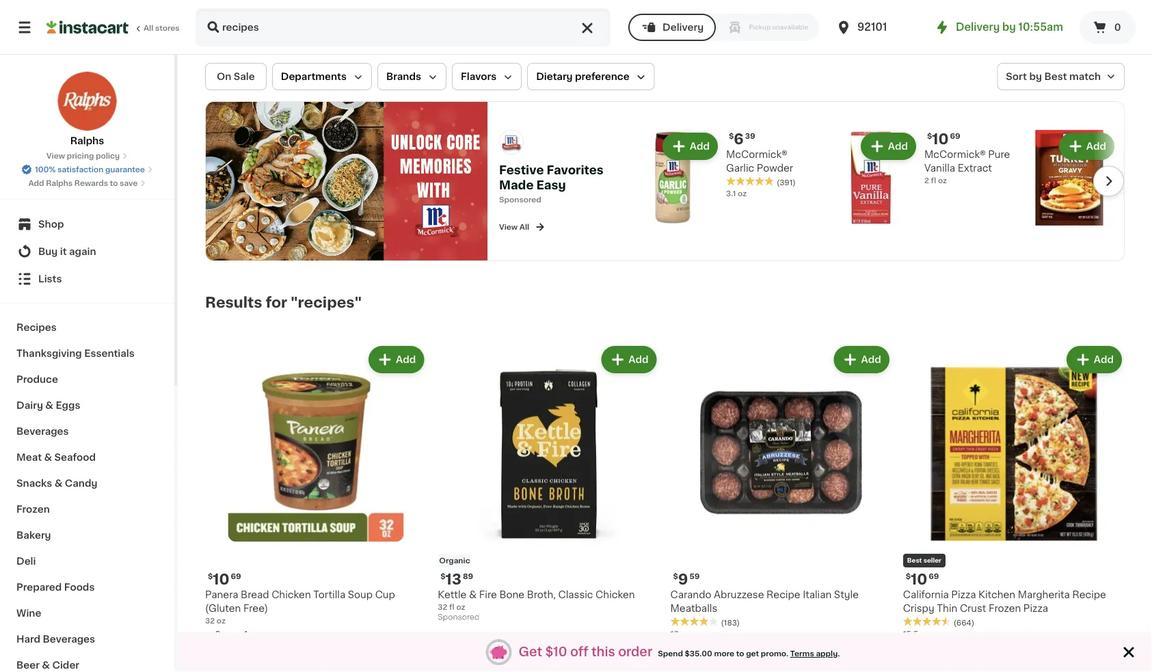 Task type: vqa. For each thing, say whether or not it's contained in the screenshot.
GET $10 OFF THIS ORDER STATUS in the bottom of the page
yes



Task type: describe. For each thing, give the bounding box(es) containing it.
to inside "link"
[[110, 179, 118, 187]]

essentials
[[84, 349, 135, 358]]

92101 button
[[835, 8, 917, 46]]

$10
[[545, 646, 567, 658]]

pricing
[[67, 152, 94, 160]]

frozen link
[[8, 496, 166, 522]]

fl inside "mccormick® pure vanilla extract 2 fl oz"
[[931, 177, 936, 184]]

4 product group from the left
[[903, 343, 1125, 639]]

by for delivery
[[1002, 22, 1016, 32]]

$ 10 69 for mccormick® pure vanilla extract
[[927, 132, 960, 146]]

brands button
[[377, 63, 446, 90]]

$ for california pizza kitchen margherita recipe crispy thin crust frozen pizza
[[906, 573, 911, 580]]

sponsored badge image
[[438, 614, 479, 621]]

$ for mccormick® garlic powder
[[729, 132, 734, 140]]

(gluten
[[205, 604, 241, 613]]

view for view pricing policy
[[46, 152, 65, 160]]

favorites
[[547, 164, 604, 176]]

thanksgiving essentials
[[16, 349, 135, 358]]

vanilla
[[924, 163, 955, 173]]

& for dairy
[[45, 401, 53, 410]]

oz right the 16
[[681, 630, 690, 637]]

meatballs
[[670, 604, 717, 613]]

on sale button
[[205, 63, 266, 90]]

100% satisfaction guarantee button
[[21, 161, 153, 175]]

dietary preference button
[[527, 63, 655, 90]]

& for meat
[[44, 453, 52, 462]]

1 horizontal spatial pizza
[[1023, 604, 1048, 613]]

off
[[570, 646, 588, 658]]

0.87
[[1123, 190, 1139, 198]]

recipes
[[16, 323, 57, 332]]

results
[[205, 295, 262, 309]]

extract
[[958, 163, 992, 173]]

3.1
[[726, 189, 736, 197]]

to inside get $10 off this order spend $35.00 more to get promo. terms apply .
[[736, 650, 744, 657]]

carando abruzzese recipe italian style meatballs
[[670, 590, 859, 613]]

view all
[[499, 223, 529, 231]]

on
[[217, 72, 231, 81]]

service type group
[[628, 14, 819, 41]]

.
[[838, 650, 840, 657]]

wine
[[16, 609, 41, 618]]

organic
[[439, 557, 470, 564]]

bakery
[[16, 531, 51, 540]]

mccor
[[1123, 150, 1152, 159]]

powder
[[757, 163, 793, 173]]

it
[[60, 247, 67, 256]]

this
[[591, 646, 615, 658]]

product group containing 9
[[670, 343, 892, 639]]

"recipes"
[[291, 295, 362, 309]]

free)
[[243, 604, 268, 613]]

9
[[678, 572, 688, 586]]

mccormick® garlic powder
[[726, 150, 793, 173]]

$ 6 39
[[729, 132, 755, 146]]

$ 10 69 for california pizza kitchen margherita recipe crispy thin crust frozen pizza
[[906, 572, 939, 586]]

get $10 off this order status
[[513, 645, 845, 659]]

kitchen
[[978, 590, 1015, 600]]

garlic
[[726, 163, 754, 173]]

shop link
[[8, 211, 166, 238]]

add ralphs rewards to save
[[28, 179, 138, 187]]

produce link
[[8, 366, 166, 392]]

beer
[[16, 660, 40, 670]]

59
[[690, 573, 700, 580]]

fire
[[479, 590, 497, 600]]

$ 9 59
[[673, 572, 700, 586]]

best inside field
[[1044, 72, 1067, 81]]

classic
[[558, 590, 593, 600]]

Search field
[[197, 10, 609, 45]]

pure
[[988, 150, 1010, 159]]

$ 10 69 for panera bread chicken tortilla soup cup (gluten free)
[[208, 572, 241, 586]]

carando
[[670, 590, 711, 600]]

& for kettle
[[469, 590, 477, 600]]

serves
[[215, 630, 241, 637]]

instacart logo image
[[46, 19, 129, 36]]

seller
[[923, 558, 941, 564]]

hard beverages link
[[8, 626, 166, 652]]

sale
[[234, 72, 255, 81]]

10 for california pizza kitchen margherita recipe crispy thin crust frozen pizza
[[911, 572, 927, 586]]

made
[[499, 179, 534, 191]]

preference
[[575, 72, 630, 81]]

frozen inside california pizza kitchen margherita recipe crispy thin crust frozen pizza
[[989, 604, 1021, 613]]

festive favorites made easy spo nsored
[[499, 164, 604, 203]]

69 for mccormick® pure vanilla extract
[[950, 132, 960, 140]]

bread
[[241, 590, 269, 600]]

dairy & eggs
[[16, 401, 80, 410]]

89
[[463, 573, 473, 580]]

snacks & candy link
[[8, 470, 166, 496]]

stores
[[155, 24, 180, 32]]

0 vertical spatial all
[[144, 24, 153, 32]]

hard
[[16, 634, 40, 644]]

view pricing policy
[[46, 152, 120, 160]]

meat
[[16, 453, 42, 462]]

view for view all
[[499, 223, 518, 231]]

kettle & fire bone broth, classic chicken 32 fl oz
[[438, 590, 635, 611]]

0 vertical spatial pizza
[[951, 590, 976, 600]]

spo
[[499, 196, 514, 203]]

beer & cider
[[16, 660, 79, 670]]

10:55am
[[1018, 22, 1063, 32]]

chicken inside the kettle & fire bone broth, classic chicken 32 fl oz
[[596, 590, 635, 600]]

mccormick® for powder
[[726, 150, 787, 159]]

nsored
[[514, 196, 541, 203]]

oz inside "mccormick® pure vanilla extract 2 fl oz"
[[938, 177, 947, 184]]

close image
[[1121, 644, 1137, 660]]

shop
[[38, 219, 64, 229]]

$ for mccormick® pure vanilla extract
[[927, 132, 932, 140]]

dairy & eggs link
[[8, 392, 166, 418]]

panera
[[205, 590, 238, 600]]

13
[[445, 572, 461, 586]]

(183)
[[721, 619, 740, 626]]

style
[[834, 590, 859, 600]]

bakery link
[[8, 522, 166, 548]]



Task type: locate. For each thing, give the bounding box(es) containing it.
add button
[[664, 134, 717, 159], [862, 134, 915, 159], [1060, 134, 1113, 159], [370, 347, 423, 372], [603, 347, 655, 372], [835, 347, 888, 372], [1068, 347, 1121, 372]]

1 chicken from the left
[[272, 590, 311, 600]]

product group containing 13
[[438, 343, 659, 625]]

1 vertical spatial view
[[499, 223, 518, 231]]

abruzzese
[[714, 590, 764, 600]]

easy
[[536, 179, 566, 191]]

margherita
[[1018, 590, 1070, 600]]

fl right 2
[[931, 177, 936, 184]]

69 up "mccormick® pure vanilla extract 2 fl oz"
[[950, 132, 960, 140]]

& inside the kettle & fire bone broth, classic chicken 32 fl oz
[[469, 590, 477, 600]]

& for beer
[[42, 660, 50, 670]]

recipe inside "carando abruzzese recipe italian style meatballs"
[[767, 590, 800, 600]]

& left eggs
[[45, 401, 53, 410]]

chicken right classic
[[596, 590, 635, 600]]

$35.00
[[685, 650, 712, 657]]

0 horizontal spatial all
[[144, 24, 153, 32]]

1 horizontal spatial frozen
[[989, 604, 1021, 613]]

$ 10 69 up california
[[906, 572, 939, 586]]

$ left 39
[[729, 132, 734, 140]]

fl
[[931, 177, 936, 184], [449, 603, 454, 611]]

get
[[746, 650, 759, 657]]

mccormick image
[[499, 130, 524, 154]]

delivery inside button
[[663, 23, 704, 32]]

frozen
[[16, 505, 50, 514], [989, 604, 1021, 613]]

delivery by 10:55am
[[956, 22, 1063, 32]]

0 vertical spatial ralphs
[[70, 136, 104, 146]]

view inside the view pricing policy link
[[46, 152, 65, 160]]

chicken
[[272, 590, 311, 600], [596, 590, 635, 600]]

sort
[[1006, 72, 1027, 81]]

1 horizontal spatial delivery
[[956, 22, 1000, 32]]

1 horizontal spatial best
[[1044, 72, 1067, 81]]

32 up ● on the left bottom
[[205, 617, 215, 625]]

all left stores at the left top of page
[[144, 24, 153, 32]]

2 recipe from the left
[[1072, 590, 1106, 600]]

0 horizontal spatial 10
[[213, 572, 229, 586]]

1 horizontal spatial 32
[[438, 603, 447, 611]]

beverages
[[16, 427, 69, 436], [43, 634, 95, 644]]

3 product group from the left
[[670, 343, 892, 639]]

frozen down kitchen in the right bottom of the page
[[989, 604, 1021, 613]]

10 up california
[[911, 572, 927, 586]]

all down nsored
[[520, 223, 529, 231]]

1 horizontal spatial view
[[499, 223, 518, 231]]

0 horizontal spatial view
[[46, 152, 65, 160]]

0 horizontal spatial best
[[907, 558, 922, 564]]

apply
[[816, 650, 838, 657]]

10 for mccormick® pure vanilla extract
[[932, 132, 949, 146]]

4
[[243, 630, 248, 637]]

mccor 0.87 oz
[[1123, 150, 1152, 198]]

$ up panera
[[208, 573, 213, 580]]

0 vertical spatial 32
[[438, 603, 447, 611]]

best
[[1044, 72, 1067, 81], [907, 558, 922, 564]]

1 vertical spatial frozen
[[989, 604, 1021, 613]]

$ 13 89
[[440, 572, 473, 586]]

69 up panera
[[231, 573, 241, 580]]

1 horizontal spatial by
[[1029, 72, 1042, 81]]

10 up vanilla
[[932, 132, 949, 146]]

unlock core memories with mccormick image
[[206, 102, 487, 260]]

0 vertical spatial frozen
[[16, 505, 50, 514]]

1 vertical spatial ralphs
[[46, 179, 73, 187]]

tortilla
[[313, 590, 345, 600]]

0 vertical spatial best
[[1044, 72, 1067, 81]]

(391)
[[777, 178, 796, 186]]

39
[[745, 132, 755, 140]]

1 vertical spatial best
[[907, 558, 922, 564]]

1 horizontal spatial 69
[[929, 573, 939, 580]]

beverages link
[[8, 418, 166, 444]]

oz right '0.87' in the right top of the page
[[1141, 190, 1150, 198]]

& left candy
[[54, 479, 62, 488]]

$ up vanilla
[[927, 132, 932, 140]]

mccormick® up vanilla
[[924, 150, 986, 159]]

1 vertical spatial pizza
[[1023, 604, 1048, 613]]

crispy
[[903, 604, 934, 613]]

produce
[[16, 375, 58, 384]]

1 vertical spatial 32
[[205, 617, 215, 625]]

sort by best match
[[1006, 72, 1101, 81]]

foods
[[64, 583, 95, 592]]

oz down (gluten
[[217, 617, 226, 625]]

to left get
[[736, 650, 744, 657]]

2 chicken from the left
[[596, 590, 635, 600]]

pizza
[[951, 590, 976, 600], [1023, 604, 1048, 613]]

prepared foods link
[[8, 574, 166, 600]]

0 horizontal spatial frozen
[[16, 505, 50, 514]]

92101
[[857, 22, 887, 32]]

15.5
[[903, 630, 918, 637]]

0 horizontal spatial 32
[[205, 617, 215, 625]]

fl inside the kettle & fire bone broth, classic chicken 32 fl oz
[[449, 603, 454, 611]]

italian
[[803, 590, 832, 600]]

3.1 oz
[[726, 189, 747, 197]]

0 button
[[1080, 11, 1136, 44]]

again
[[69, 247, 96, 256]]

None search field
[[196, 8, 611, 46]]

2 mccormick® from the left
[[924, 150, 986, 159]]

get
[[519, 646, 542, 658]]

$ 10 69 up vanilla
[[927, 132, 960, 146]]

product group
[[205, 343, 427, 668], [438, 343, 659, 625], [670, 343, 892, 639], [903, 343, 1125, 639]]

results for "recipes"
[[205, 295, 362, 309]]

spend
[[658, 650, 683, 657]]

$ for kettle & fire bone broth, classic chicken
[[440, 573, 445, 580]]

ralphs up the view pricing policy link
[[70, 136, 104, 146]]

& left fire
[[469, 590, 477, 600]]

$ left the 59
[[673, 573, 678, 580]]

0 horizontal spatial 69
[[231, 573, 241, 580]]

1 recipe from the left
[[767, 590, 800, 600]]

1 vertical spatial by
[[1029, 72, 1042, 81]]

ralphs link
[[57, 71, 117, 148]]

1 horizontal spatial to
[[736, 650, 744, 657]]

69 for panera bread chicken tortilla soup cup (gluten free)
[[231, 573, 241, 580]]

mccormick® inside "mccormick® pure vanilla extract 2 fl oz"
[[924, 150, 986, 159]]

by for sort
[[1029, 72, 1042, 81]]

recipe
[[767, 590, 800, 600], [1072, 590, 1106, 600]]

& right meat
[[44, 453, 52, 462]]

get $10 off this order spend $35.00 more to get promo. terms apply .
[[519, 646, 840, 658]]

beverages down dairy & eggs
[[16, 427, 69, 436]]

buy it again
[[38, 247, 96, 256]]

0 vertical spatial fl
[[931, 177, 936, 184]]

(664)
[[954, 619, 974, 626]]

delivery by 10:55am link
[[934, 19, 1063, 36]]

oz inside the kettle & fire bone broth, classic chicken 32 fl oz
[[456, 603, 465, 611]]

ralphs down 100%
[[46, 179, 73, 187]]

0 vertical spatial to
[[110, 179, 118, 187]]

lists
[[38, 274, 62, 284]]

candy
[[65, 479, 97, 488]]

$ inside the $ 9 59
[[673, 573, 678, 580]]

prepared foods
[[16, 583, 95, 592]]

1 horizontal spatial fl
[[931, 177, 936, 184]]

bone
[[499, 590, 524, 600]]

1 mccormick® from the left
[[726, 150, 787, 159]]

0
[[1114, 23, 1121, 32]]

best inside product 'group'
[[907, 558, 922, 564]]

ralphs
[[70, 136, 104, 146], [46, 179, 73, 187]]

mccormick® for vanilla
[[924, 150, 986, 159]]

add inside "link"
[[28, 179, 44, 187]]

oz inside panera bread chicken tortilla soup cup (gluten free) 32 oz ● serves 4
[[217, 617, 226, 625]]

1 vertical spatial fl
[[449, 603, 454, 611]]

32 inside the kettle & fire bone broth, classic chicken 32 fl oz
[[438, 603, 447, 611]]

oz inside mccor 0.87 oz
[[1141, 190, 1150, 198]]

california pizza kitchen margherita recipe crispy thin crust frozen pizza
[[903, 590, 1106, 613]]

69 down seller
[[929, 573, 939, 580]]

fl down kettle at bottom
[[449, 603, 454, 611]]

view down spo
[[499, 223, 518, 231]]

ralphs inside add ralphs rewards to save "link"
[[46, 179, 73, 187]]

buy
[[38, 247, 58, 256]]

by inside field
[[1029, 72, 1042, 81]]

0 horizontal spatial delivery
[[663, 23, 704, 32]]

$ for panera bread chicken tortilla soup cup (gluten free)
[[208, 573, 213, 580]]

recipe inside california pizza kitchen margherita recipe crispy thin crust frozen pizza
[[1072, 590, 1106, 600]]

1 horizontal spatial mccormick®
[[924, 150, 986, 159]]

0 horizontal spatial recipe
[[767, 590, 800, 600]]

32
[[438, 603, 447, 611], [205, 617, 215, 625]]

1 horizontal spatial 10
[[911, 572, 927, 586]]

festive
[[499, 164, 544, 176]]

by left 10:55am
[[1002, 22, 1016, 32]]

best left seller
[[907, 558, 922, 564]]

departments button
[[272, 63, 372, 90]]

pizza up crust
[[951, 590, 976, 600]]

thanksgiving essentials link
[[8, 340, 166, 366]]

10 up panera
[[213, 572, 229, 586]]

delivery button
[[628, 14, 716, 41]]

1 vertical spatial to
[[736, 650, 744, 657]]

2 horizontal spatial 69
[[950, 132, 960, 140]]

by
[[1002, 22, 1016, 32], [1029, 72, 1042, 81]]

oz right 3.1
[[738, 189, 747, 197]]

oz right 15.5 at the bottom right
[[920, 630, 929, 637]]

16 oz
[[670, 630, 690, 637]]

0 vertical spatial by
[[1002, 22, 1016, 32]]

oz up sponsored badge "image"
[[456, 603, 465, 611]]

1 vertical spatial beverages
[[43, 634, 95, 644]]

15.5 oz
[[903, 630, 929, 637]]

& inside 'link'
[[54, 479, 62, 488]]

on sale
[[217, 72, 255, 81]]

1 horizontal spatial chicken
[[596, 590, 635, 600]]

0 horizontal spatial mccormick®
[[726, 150, 787, 159]]

for
[[266, 295, 287, 309]]

0 horizontal spatial chicken
[[272, 590, 311, 600]]

2 horizontal spatial 10
[[932, 132, 949, 146]]

$ inside $ 13 89
[[440, 573, 445, 580]]

0 horizontal spatial by
[[1002, 22, 1016, 32]]

& for snacks
[[54, 479, 62, 488]]

delivery for delivery
[[663, 23, 704, 32]]

ralphs inside ralphs link
[[70, 136, 104, 146]]

oz down vanilla
[[938, 177, 947, 184]]

wine link
[[8, 600, 166, 626]]

ralphs logo image
[[57, 71, 117, 131]]

0 vertical spatial view
[[46, 152, 65, 160]]

0 horizontal spatial fl
[[449, 603, 454, 611]]

guarantee
[[105, 166, 145, 173]]

$ down best seller
[[906, 573, 911, 580]]

thin
[[937, 604, 957, 613]]

& right beer at the left bottom
[[42, 660, 50, 670]]

$ down organic
[[440, 573, 445, 580]]

69 for california pizza kitchen margherita recipe crispy thin crust frozen pizza
[[929, 573, 939, 580]]

&
[[45, 401, 53, 410], [44, 453, 52, 462], [54, 479, 62, 488], [469, 590, 477, 600], [42, 660, 50, 670]]

recipe right margherita
[[1072, 590, 1106, 600]]

delivery for delivery by 10:55am
[[956, 22, 1000, 32]]

all stores
[[144, 24, 180, 32]]

view up 100%
[[46, 152, 65, 160]]

0 horizontal spatial to
[[110, 179, 118, 187]]

dairy
[[16, 401, 43, 410]]

2 product group from the left
[[438, 343, 659, 625]]

mccormick® inside mccormick® garlic powder
[[726, 150, 787, 159]]

16
[[670, 630, 679, 637]]

$ for carando abruzzese recipe italian style meatballs
[[673, 573, 678, 580]]

0 horizontal spatial pizza
[[951, 590, 976, 600]]

$ inside the '$ 6 39'
[[729, 132, 734, 140]]

mccormick® down 39
[[726, 150, 787, 159]]

chicken right the bread
[[272, 590, 311, 600]]

to
[[110, 179, 118, 187], [736, 650, 744, 657]]

6
[[734, 132, 744, 146]]

seafood
[[54, 453, 96, 462]]

frozen up 'bakery'
[[16, 505, 50, 514]]

32 inside panera bread chicken tortilla soup cup (gluten free) 32 oz ● serves 4
[[205, 617, 215, 625]]

$
[[729, 132, 734, 140], [927, 132, 932, 140], [208, 573, 213, 580], [440, 573, 445, 580], [673, 573, 678, 580], [906, 573, 911, 580]]

1 product group from the left
[[205, 343, 427, 668]]

by right sort
[[1029, 72, 1042, 81]]

more
[[714, 650, 734, 657]]

rewards
[[74, 179, 108, 187]]

100%
[[35, 166, 56, 173]]

$ 10 69 up panera
[[208, 572, 241, 586]]

1 horizontal spatial recipe
[[1072, 590, 1106, 600]]

recipe left the italian
[[767, 590, 800, 600]]

32 down kettle at bottom
[[438, 603, 447, 611]]

pizza down margherita
[[1023, 604, 1048, 613]]

1 vertical spatial all
[[520, 223, 529, 231]]

chicken inside panera bread chicken tortilla soup cup (gluten free) 32 oz ● serves 4
[[272, 590, 311, 600]]

1 horizontal spatial all
[[520, 223, 529, 231]]

10 for panera bread chicken tortilla soup cup (gluten free)
[[213, 572, 229, 586]]

to left save
[[110, 179, 118, 187]]

0 vertical spatial beverages
[[16, 427, 69, 436]]

Best match Sort by field
[[997, 63, 1125, 90]]

best left match
[[1044, 72, 1067, 81]]

beverages up cider
[[43, 634, 95, 644]]



